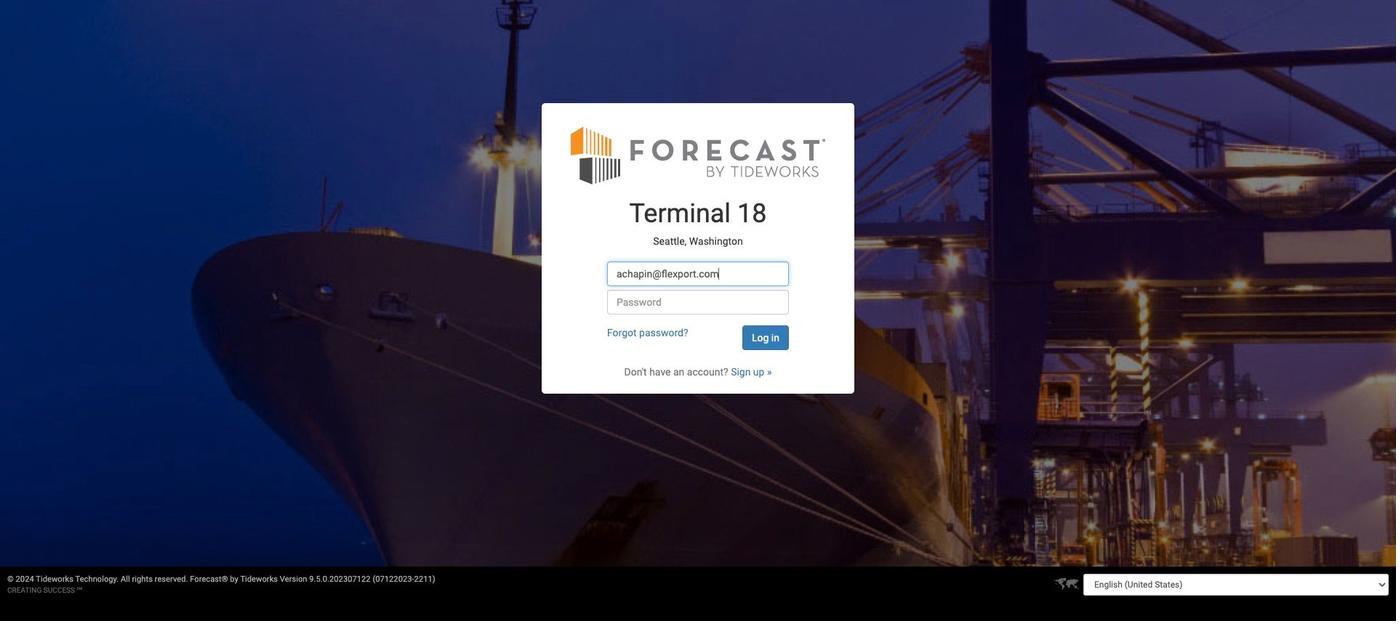 Task type: vqa. For each thing, say whether or not it's contained in the screenshot.
Us on the left bottom of page
no



Task type: locate. For each thing, give the bounding box(es) containing it.
Email or username text field
[[607, 262, 789, 287]]

Password password field
[[607, 290, 789, 315]]

forecast® by tideworks image
[[571, 125, 825, 185]]



